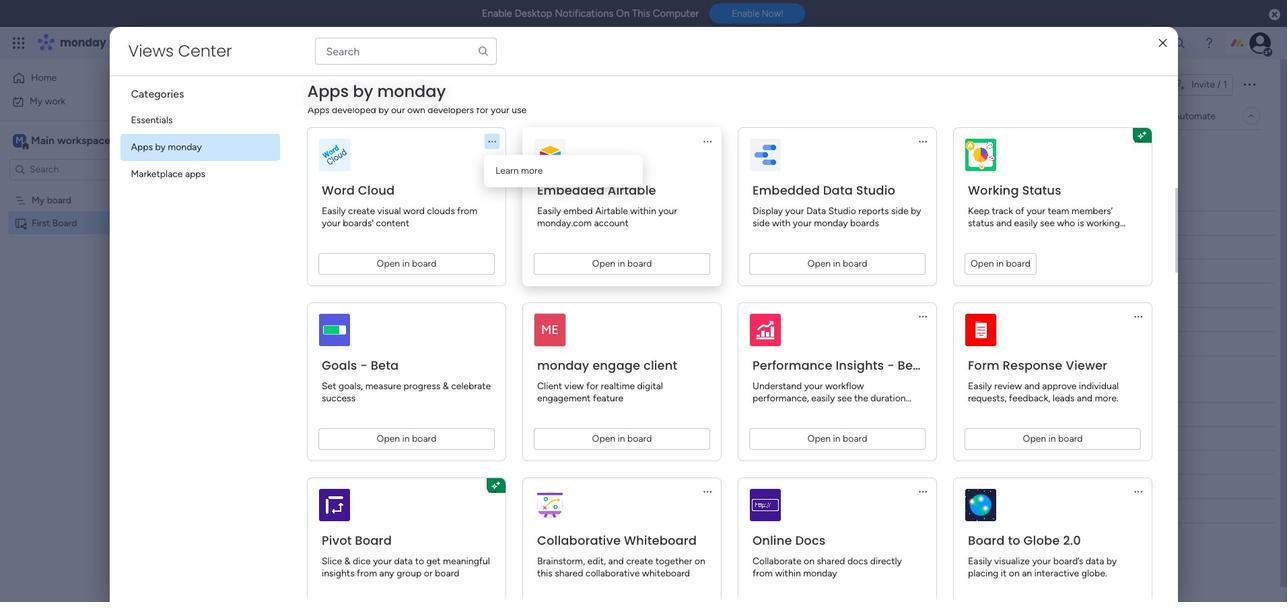 Task type: locate. For each thing, give the bounding box(es) containing it.
0 vertical spatial 16 nov
[[670, 291, 697, 301]]

1 vertical spatial shared
[[555, 568, 583, 579]]

person field down celebrate
[[490, 407, 525, 422]]

embedded up embed
[[537, 182, 604, 199]]

new task button
[[204, 141, 255, 162]]

my down home
[[30, 95, 43, 107]]

1 - from the left
[[360, 357, 367, 374]]

performance insights - beta understand your workflow performance, easily see the duration tasks were "stuck" and how to improve
[[753, 357, 926, 416]]

& inside pivot board slice & dice your data to get meaningful insights from any group or board
[[344, 556, 350, 567]]

1 horizontal spatial task
[[344, 217, 362, 228]]

in for -
[[402, 433, 410, 444]]

1 horizontal spatial see
[[1040, 218, 1055, 229]]

status down embed
[[574, 217, 601, 229]]

Search field
[[301, 142, 341, 161]]

1 horizontal spatial apps by monday
[[307, 80, 446, 102]]

0 vertical spatial &
[[443, 380, 449, 392]]

in down progress at the bottom
[[402, 433, 410, 444]]

status inside working status keep track of your team members' status and easily see who is working from where
[[1022, 182, 1061, 199]]

0 vertical spatial for
[[476, 104, 488, 116]]

menu image for performance insights - beta
[[917, 311, 928, 322]]

0 horizontal spatial it
[[610, 242, 616, 253]]

apps by monday up our
[[307, 80, 446, 102]]

1 horizontal spatial working
[[968, 182, 1019, 199]]

person
[[493, 217, 522, 229], [493, 408, 522, 420]]

first right shareable board icon
[[224, 69, 266, 100]]

or
[[424, 568, 432, 579]]

task right 'new'
[[231, 145, 250, 157]]

menu image for board to globe 2.0
[[1133, 486, 1144, 497]]

0 vertical spatial my
[[30, 95, 43, 107]]

from inside pivot board slice & dice your data to get meaningful insights from any group or board
[[357, 568, 377, 579]]

board inside pivot board slice & dice your data to get meaningful insights from any group or board
[[435, 568, 459, 579]]

1 vertical spatial to
[[1008, 532, 1020, 549]]

list box
[[0, 186, 172, 416]]

within down collaborate
[[775, 568, 801, 579]]

1 data from the left
[[394, 556, 413, 567]]

open for set
[[376, 433, 400, 444]]

board
[[272, 69, 335, 100], [52, 217, 77, 229], [355, 532, 392, 549], [968, 532, 1005, 549]]

is
[[1078, 218, 1084, 229]]

Search in workspace field
[[28, 162, 112, 177]]

data up the globe.
[[1086, 556, 1104, 567]]

activity button
[[1098, 74, 1162, 96]]

and left how
[[832, 405, 848, 416]]

1 vertical spatial 18
[[670, 458, 679, 468]]

my inside button
[[30, 95, 43, 107]]

board down boards
[[843, 258, 867, 269]]

1 horizontal spatial for
[[586, 380, 598, 392]]

1 18 nov from the top
[[670, 266, 698, 276]]

more
[[521, 165, 543, 176]]

1 image
[[1091, 28, 1103, 43]]

1 vertical spatial work
[[45, 95, 65, 107]]

1 vertical spatial 16 nov
[[670, 434, 697, 444]]

beta up measure
[[370, 357, 399, 374]]

work down home
[[45, 95, 65, 107]]

board inside pivot board slice & dice your data to get meaningful insights from any group or board
[[355, 532, 392, 549]]

1 vertical spatial apps by monday
[[131, 141, 202, 153]]

marketplace apps option
[[120, 161, 280, 188]]

for
[[476, 104, 488, 116], [586, 380, 598, 392]]

0 horizontal spatial work
[[45, 95, 65, 107]]

in down "embedded data studio display your data studio reports side by side with your monday boards"
[[833, 258, 840, 269]]

on inside collaborative whiteboard brainstorm, edit, and create together on this shared collaborative whiteboard
[[694, 556, 705, 567]]

status
[[968, 218, 994, 229]]

studio up boards
[[828, 205, 856, 217]]

easily inside board to globe 2.0 easily visualize your board's data by placing it on an interactive globe.
[[968, 556, 992, 567]]

1 horizontal spatial work
[[109, 35, 133, 51]]

option
[[0, 188, 172, 191]]

- right insights
[[887, 357, 894, 374]]

0 vertical spatial apps by monday
[[307, 80, 446, 102]]

/
[[1218, 79, 1221, 90]]

2 person field from the top
[[490, 407, 525, 422]]

apps by monday inside option
[[131, 141, 202, 153]]

beta
[[370, 357, 399, 374], [898, 357, 926, 374]]

my down search in workspace field
[[32, 194, 45, 206]]

& left dice
[[344, 556, 350, 567]]

visualize
[[994, 556, 1030, 567]]

1 vertical spatial working
[[560, 242, 594, 253]]

0 vertical spatial shared
[[817, 556, 845, 567]]

0 horizontal spatial -
[[360, 357, 367, 374]]

open in board button down content
[[318, 253, 495, 275]]

leads
[[1053, 393, 1075, 404]]

by inside "embedded data studio display your data studio reports side by side with your monday boards"
[[911, 205, 921, 217]]

data up the "group" on the left
[[394, 556, 413, 567]]

from inside online docs collaborate on shared docs directly from within monday
[[753, 568, 773, 579]]

and inside collaborative whiteboard brainstorm, edit, and create together on this shared collaborative whiteboard
[[608, 556, 624, 567]]

approve
[[1042, 380, 1077, 392]]

1 horizontal spatial create
[[626, 556, 653, 567]]

embedded inside "embedded data studio display your data studio reports side by side with your monday boards"
[[753, 182, 820, 199]]

1 vertical spatial task
[[344, 217, 362, 228]]

this
[[537, 568, 552, 579]]

on down the visualize
[[1009, 568, 1020, 579]]

docs
[[847, 556, 868, 567]]

board down leads
[[1058, 433, 1083, 444]]

open in board down progress at the bottom
[[376, 433, 436, 444]]

open down content
[[376, 258, 400, 269]]

open in board down how
[[807, 433, 867, 444]]

embedded for embedded data studio
[[753, 182, 820, 199]]

- inside performance insights - beta understand your workflow performance, easily see the duration tasks were "stuck" and how to improve
[[887, 357, 894, 374]]

status up team in the top right of the page
[[1022, 182, 1061, 199]]

it down the visualize
[[1001, 568, 1007, 579]]

3 menu image from the left
[[917, 486, 928, 497]]

easily inside performance insights - beta understand your workflow performance, easily see the duration tasks were "stuck" and how to improve
[[811, 393, 835, 404]]

beta inside goals - beta set goals, measure progress & celebrate success
[[370, 357, 399, 374]]

2 nov from the top
[[681, 291, 697, 301]]

within right status field
[[630, 205, 656, 217]]

beta up duration
[[898, 357, 926, 374]]

board for performance insights - beta
[[843, 433, 867, 444]]

your inside embedded airtable easily embed airtable within your monday.com account
[[658, 205, 677, 217]]

who
[[1057, 218, 1075, 229]]

open in board button down account
[[534, 253, 710, 275]]

1 horizontal spatial shared
[[817, 556, 845, 567]]

enable for enable desktop notifications on this computer
[[482, 7, 512, 20]]

apps by monday
[[307, 80, 446, 102], [131, 141, 202, 153]]

enable left now!
[[732, 8, 760, 19]]

0 horizontal spatial task
[[231, 145, 250, 157]]

board up dice
[[355, 532, 392, 549]]

computer
[[653, 7, 699, 20]]

enable for enable now!
[[732, 8, 760, 19]]

0 vertical spatial studio
[[856, 182, 895, 199]]

1 vertical spatial easily
[[811, 393, 835, 404]]

menu image for online
[[917, 486, 928, 497]]

create up boards'
[[348, 205, 375, 217]]

- right goals
[[360, 357, 367, 374]]

0 horizontal spatial within
[[630, 205, 656, 217]]

create up whiteboard on the bottom
[[626, 556, 653, 567]]

0 horizontal spatial &
[[344, 556, 350, 567]]

studio up reports
[[856, 182, 895, 199]]

views center
[[128, 40, 232, 62]]

0 horizontal spatial to
[[415, 556, 424, 567]]

account
[[594, 218, 628, 229]]

search everything image
[[1173, 36, 1187, 50]]

boards'
[[343, 218, 373, 229]]

add to favorites image
[[367, 78, 381, 91]]

open in board button for status
[[965, 253, 1037, 275]]

0 vertical spatial work
[[109, 35, 133, 51]]

new
[[209, 145, 229, 157]]

enable inside enable now! button
[[732, 8, 760, 19]]

0 vertical spatial 18 nov
[[670, 266, 698, 276]]

status inside field
[[574, 217, 601, 229]]

board down search in workspace field
[[47, 194, 71, 206]]

own
[[407, 104, 425, 116]]

monday inside option
[[168, 141, 202, 153]]

slice
[[322, 556, 342, 567]]

16
[[670, 291, 679, 301], [670, 434, 679, 444]]

1 vertical spatial first board
[[32, 217, 77, 229]]

0 horizontal spatial first
[[32, 217, 50, 229]]

from down status
[[968, 230, 988, 241]]

it
[[610, 242, 616, 253], [1001, 568, 1007, 579]]

task down word
[[344, 217, 362, 228]]

in for status
[[996, 258, 1004, 269]]

invite
[[1192, 79, 1215, 90]]

placing
[[968, 568, 999, 579]]

to up the visualize
[[1008, 532, 1020, 549]]

create inside collaborative whiteboard brainstorm, edit, and create together on this shared collaborative whiteboard
[[626, 556, 653, 567]]

open down feedback,
[[1023, 433, 1046, 444]]

1 nov from the top
[[681, 266, 698, 276]]

1 vertical spatial see
[[837, 393, 852, 404]]

1 vertical spatial status
[[574, 217, 601, 229]]

0 vertical spatial within
[[630, 205, 656, 217]]

0 vertical spatial status
[[1022, 182, 1061, 199]]

in down content
[[402, 258, 410, 269]]

your inside 'apps by monday apps developed by our own developers for your use'
[[491, 104, 509, 116]]

1 vertical spatial 16
[[670, 434, 679, 444]]

for right developers
[[476, 104, 488, 116]]

1 person field from the top
[[490, 216, 525, 231]]

team
[[1048, 205, 1069, 217]]

first board
[[224, 69, 335, 100], [32, 217, 77, 229]]

open in board down leads
[[1023, 433, 1083, 444]]

open
[[376, 258, 400, 269], [592, 258, 615, 269], [807, 258, 831, 269], [971, 258, 994, 269], [376, 433, 400, 444], [592, 433, 615, 444], [807, 433, 831, 444], [1023, 433, 1046, 444]]

1 horizontal spatial easily
[[1014, 218, 1038, 229]]

- inside goals - beta set goals, measure progress & celebrate success
[[360, 357, 367, 374]]

embedded data studio display your data studio reports side by side with your monday boards
[[753, 182, 921, 229]]

by inside option
[[155, 141, 166, 153]]

and up where
[[996, 218, 1012, 229]]

list box containing my board
[[0, 186, 172, 416]]

1 person from the top
[[493, 217, 522, 229]]

1 vertical spatial for
[[586, 380, 598, 392]]

goals,
[[338, 380, 363, 392]]

developed
[[332, 104, 376, 116]]

working on it
[[560, 242, 616, 253]]

0 horizontal spatial working
[[560, 242, 594, 253]]

1 horizontal spatial within
[[775, 568, 801, 579]]

first right shareable board image
[[32, 217, 50, 229]]

invite / 1 button
[[1167, 74, 1234, 96]]

in down feature
[[618, 433, 625, 444]]

1 horizontal spatial beta
[[898, 357, 926, 374]]

my
[[30, 95, 43, 107], [32, 194, 45, 206]]

2 horizontal spatial to
[[1008, 532, 1020, 549]]

views
[[128, 40, 174, 62]]

for right view
[[586, 380, 598, 392]]

1 embedded from the left
[[537, 182, 604, 199]]

Person field
[[490, 216, 525, 231], [490, 407, 525, 422]]

2 menu image from the left
[[702, 486, 713, 497]]

easily up "stuck"
[[811, 393, 835, 404]]

0 vertical spatial to
[[871, 405, 880, 416]]

1 horizontal spatial first
[[224, 69, 266, 100]]

your inside working status keep track of your team members' status and easily see who is working from where
[[1027, 205, 1045, 217]]

open in board down working on it
[[592, 258, 652, 269]]

see down workflow
[[837, 393, 852, 404]]

to right how
[[871, 405, 880, 416]]

my work button
[[8, 91, 145, 112]]

shared inside collaborative whiteboard brainstorm, edit, and create together on this shared collaborative whiteboard
[[555, 568, 583, 579]]

board down account
[[627, 258, 652, 269]]

data
[[823, 182, 853, 199], [806, 205, 826, 217]]

board up the visualize
[[968, 532, 1005, 549]]

4 nov from the top
[[681, 458, 698, 468]]

1 horizontal spatial &
[[443, 380, 449, 392]]

0 horizontal spatial beta
[[370, 357, 399, 374]]

dapulse x slim image
[[1159, 38, 1167, 48]]

developers
[[427, 104, 474, 116]]

working up done
[[560, 242, 594, 253]]

0 vertical spatial 16
[[670, 291, 679, 301]]

board down how
[[843, 433, 867, 444]]

it inside board to globe 2.0 easily visualize your board's data by placing it on an interactive globe.
[[1001, 568, 1007, 579]]

menu image for embedded airtable
[[702, 136, 713, 147]]

select product image
[[12, 36, 26, 50]]

open in board down boards
[[807, 258, 867, 269]]

shared down brainstorm,
[[555, 568, 583, 579]]

client
[[643, 357, 677, 374]]

enable
[[482, 7, 512, 20], [732, 8, 760, 19]]

0 vertical spatial airtable
[[608, 182, 656, 199]]

menu image
[[702, 136, 713, 147], [917, 136, 928, 147], [1133, 136, 1144, 147], [487, 136, 497, 147], [917, 311, 928, 322], [1133, 311, 1144, 322], [1133, 486, 1144, 497]]

0 vertical spatial task
[[231, 145, 250, 157]]

0 vertical spatial create
[[348, 205, 375, 217]]

open in board button down where
[[965, 253, 1037, 275]]

boards
[[850, 218, 879, 229]]

categories
[[131, 88, 184, 100]]

and
[[996, 218, 1012, 229], [1024, 380, 1040, 392], [1077, 393, 1093, 404], [832, 405, 848, 416], [608, 556, 624, 567]]

2 vertical spatial to
[[415, 556, 424, 567]]

group
[[396, 568, 421, 579]]

easily up placing
[[968, 556, 992, 567]]

first board down plans
[[224, 69, 335, 100]]

dice
[[353, 556, 371, 567]]

board down progress at the bottom
[[412, 433, 436, 444]]

beta inside performance insights - beta understand your workflow performance, easily see the duration tasks were "stuck" and how to improve
[[898, 357, 926, 374]]

2 16 nov from the top
[[670, 434, 697, 444]]

board for embedded airtable
[[627, 258, 652, 269]]

collaborative
[[585, 568, 640, 579]]

1 horizontal spatial menu image
[[702, 486, 713, 497]]

create
[[348, 205, 375, 217], [626, 556, 653, 567]]

1 vertical spatial within
[[775, 568, 801, 579]]

working
[[1086, 218, 1120, 229]]

open in board button down progress at the bottom
[[318, 428, 495, 450]]

data right display
[[806, 205, 826, 217]]

2 - from the left
[[887, 357, 894, 374]]

working inside working status keep track of your team members' status and easily see who is working from where
[[968, 182, 1019, 199]]

1 horizontal spatial to
[[871, 405, 880, 416]]

to inside board to globe 2.0 easily visualize your board's data by placing it on an interactive globe.
[[1008, 532, 1020, 549]]

& right progress at the bottom
[[443, 380, 449, 392]]

jacob simon image
[[1250, 32, 1271, 54]]

1 horizontal spatial enable
[[732, 8, 760, 19]]

1 vertical spatial person field
[[490, 407, 525, 422]]

0 horizontal spatial easily
[[811, 393, 835, 404]]

apps inside option
[[131, 141, 153, 153]]

more.
[[1095, 393, 1119, 404]]

1 horizontal spatial status
[[1022, 182, 1061, 199]]

in for response
[[1049, 433, 1056, 444]]

0 vertical spatial first
[[224, 69, 266, 100]]

open for embed
[[592, 258, 615, 269]]

0 vertical spatial person field
[[490, 216, 525, 231]]

0 horizontal spatial status
[[574, 217, 601, 229]]

1 horizontal spatial data
[[1086, 556, 1104, 567]]

working up track
[[968, 182, 1019, 199]]

side down display
[[753, 218, 770, 229]]

2 18 from the top
[[670, 458, 679, 468]]

board down where
[[1006, 258, 1031, 269]]

easily
[[322, 205, 346, 217], [537, 205, 561, 217], [968, 380, 992, 392], [968, 556, 992, 567]]

data up boards
[[823, 182, 853, 199]]

0 horizontal spatial first board
[[32, 217, 77, 229]]

open in board for -
[[376, 433, 436, 444]]

side
[[891, 205, 908, 217], [753, 218, 770, 229]]

from
[[457, 205, 477, 217], [968, 230, 988, 241], [357, 568, 377, 579], [753, 568, 773, 579]]

1 horizontal spatial embedded
[[753, 182, 820, 199]]

it down account
[[610, 242, 616, 253]]

1 beta from the left
[[370, 357, 399, 374]]

0 horizontal spatial shared
[[555, 568, 583, 579]]

menu image
[[487, 486, 497, 497], [702, 486, 713, 497], [917, 486, 928, 497]]

to inside pivot board slice & dice your data to get meaningful insights from any group or board
[[415, 556, 424, 567]]

0 horizontal spatial for
[[476, 104, 488, 116]]

1 vertical spatial person
[[493, 408, 522, 420]]

of
[[1015, 205, 1024, 217]]

enable now! button
[[710, 4, 806, 24]]

collaborative whiteboard brainstorm, edit, and create together on this shared collaborative whiteboard
[[537, 532, 705, 579]]

client
[[537, 380, 562, 392]]

our
[[391, 104, 405, 116]]

0 horizontal spatial data
[[394, 556, 413, 567]]

done
[[576, 265, 599, 277]]

clouds
[[427, 205, 455, 217]]

0 vertical spatial side
[[891, 205, 908, 217]]

work for monday
[[109, 35, 133, 51]]

1 vertical spatial my
[[32, 194, 45, 206]]

2 beta from the left
[[898, 357, 926, 374]]

my for my work
[[30, 95, 43, 107]]

0 horizontal spatial side
[[753, 218, 770, 229]]

board down 'digital'
[[627, 433, 652, 444]]

working for status
[[968, 182, 1019, 199]]

1 vertical spatial create
[[626, 556, 653, 567]]

1 horizontal spatial -
[[887, 357, 894, 374]]

workspace selection element
[[13, 132, 112, 150]]

easily up monday.com
[[537, 205, 561, 217]]

1 vertical spatial it
[[1001, 568, 1007, 579]]

2 horizontal spatial menu image
[[917, 486, 928, 497]]

0 horizontal spatial embedded
[[537, 182, 604, 199]]

working status keep track of your team members' status and easily see who is working from where
[[968, 182, 1120, 241]]

person field down learn
[[490, 216, 525, 231]]

success
[[322, 393, 355, 404]]

open down feature
[[592, 433, 615, 444]]

from down collaborate
[[753, 568, 773, 579]]

1 vertical spatial &
[[344, 556, 350, 567]]

1 vertical spatial first
[[32, 217, 50, 229]]

and up collaborative
[[608, 556, 624, 567]]

1 16 from the top
[[670, 291, 679, 301]]

to left get
[[415, 556, 424, 567]]

0 vertical spatial first board
[[224, 69, 335, 100]]

tasks
[[753, 405, 774, 416]]

in for cloud
[[402, 258, 410, 269]]

brainstorm,
[[537, 556, 585, 567]]

my inside list box
[[32, 194, 45, 206]]

easily down word
[[322, 205, 346, 217]]

monday inside online docs collaborate on shared docs directly from within monday
[[803, 568, 837, 579]]

open in board button for response
[[965, 428, 1141, 450]]

side right reports
[[891, 205, 908, 217]]

open in board down feature
[[592, 433, 652, 444]]

0 horizontal spatial menu image
[[487, 486, 497, 497]]

goals - beta set goals, measure progress & celebrate success
[[322, 357, 491, 404]]

open down where
[[971, 258, 994, 269]]

&
[[443, 380, 449, 392], [344, 556, 350, 567]]

for inside monday engage client client view for realtime digital engagement feature
[[586, 380, 598, 392]]

on
[[597, 242, 607, 253], [694, 556, 705, 567], [804, 556, 814, 567], [1009, 568, 1020, 579]]

hide button
[[531, 141, 580, 162]]

None search field
[[315, 38, 497, 65]]

1
[[1224, 79, 1228, 90]]

open in board button down feature
[[534, 428, 710, 450]]

0 vertical spatial working
[[968, 182, 1019, 199]]

open in board for response
[[1023, 433, 1083, 444]]

open in board button down boards
[[749, 253, 926, 275]]

board for goals - beta
[[412, 433, 436, 444]]

open in board down where
[[971, 258, 1031, 269]]

board to globe 2.0 easily visualize your board's data by placing it on an interactive globe.
[[968, 532, 1117, 579]]

2 data from the left
[[1086, 556, 1104, 567]]

first board inside list box
[[32, 217, 77, 229]]

in down leads
[[1049, 433, 1056, 444]]

in right done
[[618, 258, 625, 269]]

0 vertical spatial 18
[[670, 266, 679, 276]]

1 vertical spatial 18 nov
[[670, 458, 698, 468]]

0 vertical spatial person
[[493, 217, 522, 229]]

open down "stuck"
[[807, 433, 831, 444]]

management
[[136, 35, 209, 51]]

2 embedded from the left
[[753, 182, 820, 199]]

show board description image
[[344, 78, 360, 92]]

open in board button down leads
[[965, 428, 1141, 450]]

1 vertical spatial data
[[806, 205, 826, 217]]

from inside working status keep track of your team members' status and easily see who is working from where
[[968, 230, 988, 241]]

first board down the my board
[[32, 217, 77, 229]]

0 horizontal spatial create
[[348, 205, 375, 217]]

collaborate
[[753, 556, 801, 567]]

on
[[616, 7, 630, 20]]

on down docs
[[804, 556, 814, 567]]

open down "embedded data studio display your data studio reports side by side with your monday boards"
[[807, 258, 831, 269]]

on inside online docs collaborate on shared docs directly from within monday
[[804, 556, 814, 567]]

work inside button
[[45, 95, 65, 107]]

easily down of at right
[[1014, 218, 1038, 229]]

0 horizontal spatial enable
[[482, 7, 512, 20]]

in for data
[[833, 258, 840, 269]]

shared left docs
[[817, 556, 845, 567]]

work left management
[[109, 35, 133, 51]]

0 horizontal spatial apps by monday
[[131, 141, 202, 153]]

open in board button for insights
[[749, 428, 926, 450]]

open in board for airtable
[[592, 258, 652, 269]]

3 nov from the top
[[681, 434, 697, 444]]

0 horizontal spatial see
[[837, 393, 852, 404]]

0 vertical spatial see
[[1040, 218, 1055, 229]]

embedded inside embedded airtable easily embed airtable within your monday.com account
[[537, 182, 604, 199]]



Task type: vqa. For each thing, say whether or not it's contained in the screenshot.
on in "board to globe 2.0 easily visualize your board's data by placing it on an interactive globe."
yes



Task type: describe. For each thing, give the bounding box(es) containing it.
0 vertical spatial it
[[610, 242, 616, 253]]

open in board button for data
[[749, 253, 926, 275]]

members'
[[1072, 205, 1113, 217]]

display
[[753, 205, 783, 217]]

engagement
[[537, 393, 590, 404]]

open for create
[[376, 258, 400, 269]]

feedback,
[[1009, 393, 1050, 404]]

2.0
[[1063, 532, 1081, 549]]

learn more
[[496, 165, 543, 176]]

insights
[[322, 568, 354, 579]]

monday inside "embedded data studio display your data studio reports side by side with your monday boards"
[[814, 218, 848, 229]]

see inside working status keep track of your team members' status and easily see who is working from where
[[1040, 218, 1055, 229]]

categories heading
[[120, 76, 280, 107]]

1 16 nov from the top
[[670, 291, 697, 301]]

menu image for embedded data studio
[[917, 136, 928, 147]]

1 18 from the top
[[670, 266, 679, 276]]

goals
[[322, 357, 357, 374]]

open for track
[[971, 258, 994, 269]]

my work
[[30, 95, 65, 107]]

embed
[[563, 205, 593, 217]]

board for form response viewer
[[1058, 433, 1083, 444]]

word cloud easily create visual word clouds from your boards' content
[[322, 182, 477, 229]]

desktop
[[515, 7, 552, 20]]

word
[[403, 205, 425, 217]]

within inside online docs collaborate on shared docs directly from within monday
[[775, 568, 801, 579]]

1 vertical spatial studio
[[828, 205, 856, 217]]

by inside board to globe 2.0 easily visualize your board's data by placing it on an interactive globe.
[[1107, 556, 1117, 567]]

center
[[178, 40, 232, 62]]

duration
[[871, 393, 906, 404]]

set
[[322, 380, 336, 392]]

track
[[992, 205, 1013, 217]]

to inside performance insights - beta understand your workflow performance, easily see the duration tasks were "stuck" and how to improve
[[871, 405, 880, 416]]

Status field
[[571, 216, 605, 231]]

performance,
[[753, 393, 809, 404]]

m
[[16, 134, 24, 146]]

main
[[31, 134, 55, 146]]

open for client
[[592, 433, 615, 444]]

response
[[1003, 357, 1063, 374]]

open in board for engage
[[592, 433, 652, 444]]

shared inside online docs collaborate on shared docs directly from within monday
[[817, 556, 845, 567]]

2 18 nov from the top
[[670, 458, 698, 468]]

angle down image
[[262, 146, 268, 157]]

Search for a column type search field
[[315, 38, 497, 65]]

1 vertical spatial side
[[753, 218, 770, 229]]

open in board button for -
[[318, 428, 495, 450]]

see plans
[[235, 37, 276, 48]]

essentials option
[[120, 107, 280, 134]]

measure
[[365, 380, 401, 392]]

pivot
[[322, 532, 352, 549]]

0 vertical spatial data
[[823, 182, 853, 199]]

sort
[[500, 146, 518, 157]]

collapse board header image
[[1246, 110, 1257, 121]]

open in board button for engage
[[534, 428, 710, 450]]

were
[[777, 405, 797, 416]]

categories list box
[[120, 76, 291, 188]]

for inside 'apps by monday apps developed by our own developers for your use'
[[476, 104, 488, 116]]

in for insights
[[833, 433, 840, 444]]

menu image for collaborative
[[702, 486, 713, 497]]

and inside performance insights - beta understand your workflow performance, easily see the duration tasks were "stuck" and how to improve
[[832, 405, 848, 416]]

easily inside embedded airtable easily embed airtable within your monday.com account
[[537, 205, 561, 217]]

board for word cloud
[[412, 258, 436, 269]]

how
[[850, 405, 868, 416]]

open in board button for cloud
[[318, 253, 495, 275]]

together
[[655, 556, 692, 567]]

easily inside the form response viewer easily review and approve individual requests, feedback, leads and more.
[[968, 380, 992, 392]]

open in board for data
[[807, 258, 867, 269]]

new task
[[209, 145, 250, 157]]

interactive
[[1034, 568, 1079, 579]]

monday.com
[[537, 218, 592, 229]]

workflow
[[825, 380, 864, 392]]

insights
[[836, 357, 884, 374]]

monday inside monday engage client client view for realtime digital engagement feature
[[537, 357, 589, 374]]

your inside board to globe 2.0 easily visualize your board's data by placing it on an interactive globe.
[[1032, 556, 1051, 567]]

engage
[[592, 357, 640, 374]]

docs
[[795, 532, 826, 549]]

open for beta
[[807, 433, 831, 444]]

menu image for word cloud
[[487, 136, 497, 147]]

celebrate
[[451, 380, 491, 392]]

pivot board slice & dice your data to get meaningful insights from any group or board
[[322, 532, 490, 579]]

apps by monday option
[[120, 134, 280, 161]]

form
[[968, 357, 1000, 374]]

hide
[[552, 146, 572, 157]]

board for monday engage client
[[627, 433, 652, 444]]

2 16 from the top
[[670, 434, 679, 444]]

your inside word cloud easily create visual word clouds from your boards' content
[[322, 218, 340, 229]]

on down account
[[597, 242, 607, 253]]

collaborative
[[537, 532, 621, 549]]

monday inside 'apps by monday apps developed by our own developers for your use'
[[377, 81, 446, 103]]

globe
[[1024, 532, 1060, 549]]

filter by anything image
[[459, 143, 475, 160]]

board left show board description icon
[[272, 69, 335, 100]]

shareable board image
[[201, 77, 217, 93]]

open in board button for airtable
[[534, 253, 710, 275]]

working for on
[[560, 242, 594, 253]]

content
[[376, 218, 409, 229]]

whiteboard
[[642, 568, 690, 579]]

board for embedded data studio
[[843, 258, 867, 269]]

online docs collaborate on shared docs directly from within monday
[[753, 532, 902, 579]]

embedded for embedded airtable
[[537, 182, 604, 199]]

data inside pivot board slice & dice your data to get meaningful insights from any group or board
[[394, 556, 413, 567]]

your inside performance insights - beta understand your workflow performance, easily see the duration tasks were "stuck" and how to improve
[[804, 380, 823, 392]]

task inside button
[[231, 145, 250, 157]]

open for display
[[807, 258, 831, 269]]

help image
[[1203, 36, 1216, 50]]

with
[[772, 218, 790, 229]]

your inside pivot board slice & dice your data to get meaningful insights from any group or board
[[373, 556, 392, 567]]

1 vertical spatial airtable
[[595, 205, 628, 217]]

apps by monday apps developed by our own developers for your use
[[307, 81, 526, 116]]

globe.
[[1082, 568, 1107, 579]]

improve
[[882, 405, 916, 416]]

in for airtable
[[618, 258, 625, 269]]

word
[[322, 182, 355, 199]]

board down the my board
[[52, 217, 77, 229]]

view
[[564, 380, 584, 392]]

individual
[[1079, 380, 1119, 392]]

dapulse close image
[[1269, 8, 1281, 22]]

open in board for insights
[[807, 433, 867, 444]]

filter by person image
[[349, 145, 370, 158]]

within inside embedded airtable easily embed airtable within your monday.com account
[[630, 205, 656, 217]]

my for my board
[[32, 194, 45, 206]]

cloud
[[358, 182, 394, 199]]

work for my
[[45, 95, 65, 107]]

easily inside word cloud easily create visual word clouds from your boards' content
[[322, 205, 346, 217]]

get
[[426, 556, 440, 567]]

in for engage
[[618, 433, 625, 444]]

from inside word cloud easily create visual word clouds from your boards' content
[[457, 205, 477, 217]]

embedded airtable easily embed airtable within your monday.com account
[[537, 182, 677, 229]]

board for working status
[[1006, 258, 1031, 269]]

workspace
[[57, 134, 110, 146]]

and up feedback,
[[1024, 380, 1040, 392]]

1 horizontal spatial first board
[[224, 69, 335, 100]]

create inside word cloud easily create visual word clouds from your boards' content
[[348, 205, 375, 217]]

the
[[854, 393, 868, 404]]

enable desktop notifications on this computer
[[482, 7, 699, 20]]

workspace image
[[13, 133, 26, 148]]

essentials
[[131, 114, 173, 126]]

data inside board to globe 2.0 easily visualize your board's data by placing it on an interactive globe.
[[1086, 556, 1104, 567]]

this
[[632, 7, 651, 20]]

learn
[[496, 165, 519, 176]]

open in board for status
[[971, 258, 1031, 269]]

and down individual
[[1077, 393, 1093, 404]]

enable now!
[[732, 8, 783, 19]]

First Board field
[[220, 69, 338, 100]]

board inside board to globe 2.0 easily visualize your board's data by placing it on an interactive globe.
[[968, 532, 1005, 549]]

now!
[[762, 8, 783, 19]]

see plans button
[[217, 33, 282, 53]]

1 menu image from the left
[[487, 486, 497, 497]]

my board
[[32, 194, 71, 206]]

and inside working status keep track of your team members' status and easily see who is working from where
[[996, 218, 1012, 229]]

where
[[990, 230, 1017, 241]]

open for easily
[[1023, 433, 1046, 444]]

marketplace
[[131, 168, 183, 180]]

easily inside working status keep track of your team members' status and easily see who is working from where
[[1014, 218, 1038, 229]]

menu image for form response viewer
[[1133, 311, 1144, 322]]

review
[[994, 380, 1022, 392]]

keep
[[968, 205, 990, 217]]

first inside list box
[[32, 217, 50, 229]]

1 horizontal spatial side
[[891, 205, 908, 217]]

monday work management
[[60, 35, 209, 51]]

2 person from the top
[[493, 408, 522, 420]]

on inside board to globe 2.0 easily visualize your board's data by placing it on an interactive globe.
[[1009, 568, 1020, 579]]

search image
[[477, 45, 489, 57]]

form response viewer easily review and approve individual requests, feedback, leads and more.
[[968, 357, 1119, 404]]

see inside performance insights - beta understand your workflow performance, easily see the duration tasks were "stuck" and how to improve
[[837, 393, 852, 404]]

shareable board image
[[14, 216, 27, 229]]

realtime
[[601, 380, 635, 392]]

open in board for cloud
[[376, 258, 436, 269]]

& inside goals - beta set goals, measure progress & celebrate success
[[443, 380, 449, 392]]



